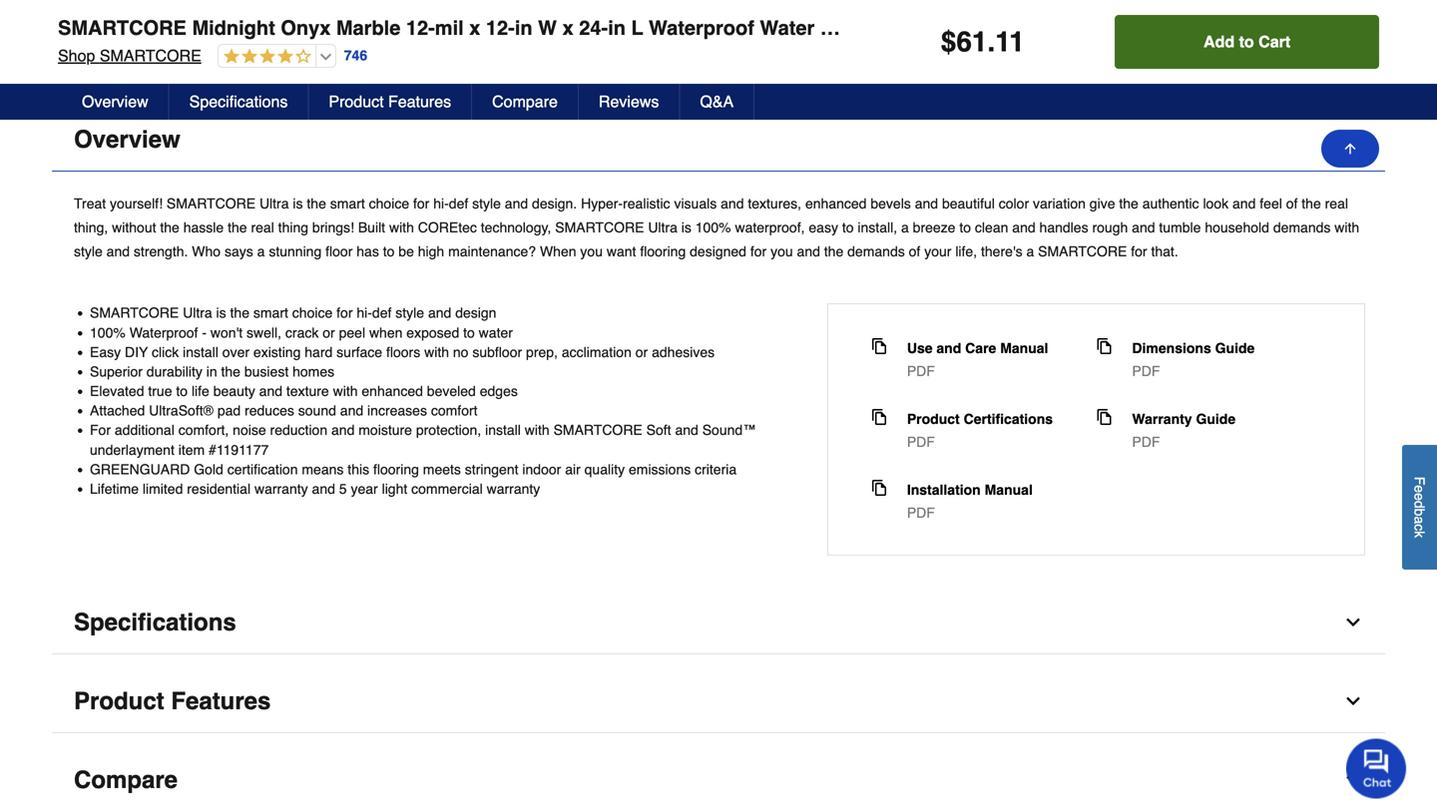 Task type: vqa. For each thing, say whether or not it's contained in the screenshot.
ALABAMA
no



Task type: describe. For each thing, give the bounding box(es) containing it.
clean
[[975, 220, 1009, 236]]

pdf for installation manual pdf
[[907, 505, 935, 521]]

a right 'says'
[[257, 244, 265, 260]]

add
[[1204, 32, 1235, 51]]

1 horizontal spatial cart
[[1401, 16, 1438, 39]]

100% inside treat yourself! smartcore ultra is the smart choice for hi-def style and design. hyper-realistic visuals and textures, enhanced bevels and beautiful color variation give the authentic look and feel of the real thing, without the hassle the real thing brings! built with coretec technology, smartcore ultra is 100% waterproof, easy to install, a breeze to clean and handles rough and tumble household demands with style and strength. who says a stunning floor has to be high maintenance? when you want flooring designed for you and the demands of your life, there's a smartcore for that.
[[696, 220, 731, 236]]

product inside product certifications pdf
[[907, 411, 960, 427]]

$ for 61
[[941, 26, 957, 58]]

smartcore up shop smartcore
[[58, 16, 187, 39]]

no
[[453, 344, 469, 360]]

beautiful
[[942, 196, 995, 212]]

the up 'says'
[[228, 220, 247, 236]]

look
[[1203, 196, 1229, 212]]

ft/
[[1377, 16, 1396, 39]]

handles
[[1040, 220, 1089, 236]]

installation
[[907, 482, 981, 498]]

soft
[[647, 423, 671, 439]]

waterproof,
[[735, 220, 805, 236]]

smartcore up hassle
[[167, 196, 256, 212]]

0 vertical spatial install
[[183, 344, 219, 360]]

design
[[455, 305, 497, 321]]

pdf for warranty guide pdf
[[1133, 434, 1161, 450]]

color
[[999, 196, 1029, 212]]

0 horizontal spatial or
[[323, 325, 335, 341]]

to left the be
[[383, 244, 395, 260]]

certifications
[[964, 411, 1053, 427]]

1 vertical spatial is
[[682, 220, 692, 236]]

overview button down shop smartcore
[[62, 84, 169, 120]]

0 vertical spatial ultra
[[260, 196, 289, 212]]

d
[[1412, 501, 1428, 509]]

light
[[382, 481, 408, 497]]

thing,
[[74, 220, 108, 236]]

year
[[351, 481, 378, 497]]

moisture
[[359, 423, 412, 439]]

and up that.
[[1132, 220, 1156, 236]]

2 12- from the left
[[486, 16, 515, 39]]

household
[[1205, 220, 1270, 236]]

use
[[907, 341, 933, 357]]

high
[[418, 244, 444, 260]]

warranty
[[1133, 411, 1193, 427]]

product features for product features button to the bottom
[[74, 688, 271, 716]]

pdf for product certifications pdf
[[907, 434, 935, 450]]

air
[[565, 462, 581, 478]]

when
[[540, 244, 577, 260]]

reduces
[[245, 403, 294, 419]]

and down sound
[[331, 423, 355, 439]]

smartcore down ft.
[[100, 46, 201, 65]]

sq.
[[97, 11, 115, 26]]

visuals
[[674, 196, 717, 212]]

feel
[[1260, 196, 1283, 212]]

brings!
[[312, 220, 354, 236]]

choice inside treat yourself! smartcore ultra is the smart choice for hi-def style and design. hyper-realistic visuals and textures, enhanced bevels and beautiful color variation give the authentic look and feel of the real thing, without the hassle the real thing brings! built with coretec technology, smartcore ultra is 100% waterproof, easy to install, a breeze to clean and handles rough and tumble household demands with style and strength. who says a stunning floor has to be high maintenance? when you want flooring designed for you and the demands of your life, there's a smartcore for that.
[[369, 196, 409, 212]]

floors
[[386, 344, 421, 360]]

0 vertical spatial waterproof
[[649, 16, 755, 39]]

and down easy in the top of the page
[[797, 244, 821, 260]]

treat yourself! smartcore ultra is the smart choice for hi-def style and design. hyper-realistic visuals and textures, enhanced bevels and beautiful color variation give the authentic look and feel of the real thing, without the hassle the real thing brings! built with coretec technology, smartcore ultra is 100% waterproof, easy to install, a breeze to clean and handles rough and tumble household demands with style and strength. who says a stunning floor has to be high maintenance? when you want flooring designed for you and the demands of your life, there's a smartcore for that.
[[74, 196, 1360, 260]]

cart inside button
[[1259, 32, 1291, 51]]

comfort
[[431, 403, 478, 419]]

give
[[1090, 196, 1116, 212]]

water
[[479, 325, 513, 341]]

crack
[[285, 325, 319, 341]]

durability
[[147, 364, 203, 380]]

sq
[[1348, 16, 1371, 39]]

document image for product
[[871, 410, 887, 425]]

1 horizontal spatial install
[[485, 423, 521, 439]]

reviews button
[[579, 84, 680, 120]]

61
[[957, 26, 988, 58]]

variation
[[1033, 196, 1086, 212]]

1 vertical spatial specifications
[[74, 609, 236, 637]]

superior
[[90, 364, 143, 380]]

2 e from the top
[[1412, 493, 1428, 501]]

hi- inside treat yourself! smartcore ultra is the smart choice for hi-def style and design. hyper-realistic visuals and textures, enhanced bevels and beautiful color variation give the authentic look and feel of the real thing, without the hassle the real thing brings! built with coretec technology, smartcore ultra is 100% waterproof, easy to install, a breeze to clean and handles rough and tumble household demands with style and strength. who says a stunning floor has to be high maintenance? when you want flooring designed for you and the demands of your life, there's a smartcore for that.
[[434, 196, 449, 212]]

to up life,
[[960, 220, 971, 236]]

bevels
[[871, 196, 911, 212]]

style inside smartcore ultra is the smart choice for hi-def style and design 100% waterproof - won't swell, crack or peel when exposed to water easy diy click install over existing hard surface floors with no subfloor prep, acclimation or adhesives superior durability in the busiest homes elevated true to life beauty and texture with enhanced beveled edges attached ultrasoft® pad reduces sound and increases comfort for additional comfort, noise reduction and moisture protection, install with smartcore soft and sound™ underlayment item #1191177 greenguard gold certification means this flooring meets stringent indoor air quality emissions criteria lifetime limited residential warranty and 5 year light commercial warranty
[[396, 305, 424, 321]]

100% inside smartcore ultra is the smart choice for hi-def style and design 100% waterproof - won't swell, crack or peel when exposed to water easy diy click install over existing hard surface floors with no subfloor prep, acclimation or adhesives superior durability in the busiest homes elevated true to life beauty and texture with enhanced beveled edges attached ultrasoft® pad reduces sound and increases comfort for additional comfort, noise reduction and moisture protection, install with smartcore soft and sound™ underlayment item #1191177 greenguard gold certification means this flooring meets stringent indoor air quality emissions criteria lifetime limited residential warranty and 5 year light commercial warranty
[[90, 325, 126, 341]]

2 x from the left
[[563, 16, 574, 39]]

1 horizontal spatial demands
[[1274, 220, 1331, 236]]

pad
[[217, 403, 241, 419]]

and right visuals
[[721, 196, 744, 212]]

chevron up image
[[1344, 130, 1364, 150]]

f
[[1412, 477, 1428, 485]]

gold
[[194, 462, 223, 478]]

smart inside treat yourself! smartcore ultra is the smart choice for hi-def style and design. hyper-realistic visuals and textures, enhanced bevels and beautiful color variation give the authentic look and feel of the real thing, without the hassle the real thing brings! built with coretec technology, smartcore ultra is 100% waterproof, easy to install, a breeze to clean and handles rough and tumble household demands with style and strength. who says a stunning floor has to be high maintenance? when you want flooring designed for you and the demands of your life, there's a smartcore for that.
[[330, 196, 365, 212]]

k
[[1412, 531, 1428, 538]]

exposed
[[407, 325, 459, 341]]

2 you from the left
[[771, 244, 793, 260]]

with up "indoor"
[[525, 423, 550, 439]]

who
[[192, 244, 221, 260]]

1 vertical spatial specifications button
[[52, 592, 1386, 655]]

hi- inside smartcore ultra is the smart choice for hi-def style and design 100% waterproof - won't swell, crack or peel when exposed to water easy diy click install over existing hard surface floors with no subfloor prep, acclimation or adhesives superior durability in the busiest homes elevated true to life beauty and texture with enhanced beveled edges attached ultrasoft® pad reduces sound and increases comfort for additional comfort, noise reduction and moisture protection, install with smartcore soft and sound™ underlayment item #1191177 greenguard gold certification means this flooring meets stringent indoor air quality emissions criteria lifetime limited residential warranty and 5 year light commercial warranty
[[357, 305, 372, 321]]

the right give
[[1120, 196, 1139, 212]]

install,
[[858, 220, 898, 236]]

care
[[966, 341, 997, 357]]

item
[[178, 442, 205, 458]]

1 vertical spatial or
[[636, 344, 648, 360]]

and left 5
[[312, 481, 335, 497]]

$ 79 .98
[[317, 8, 364, 37]]

746
[[344, 48, 368, 64]]

has
[[357, 244, 379, 260]]

.89/
[[74, 11, 95, 26]]

manual inside installation manual pdf
[[985, 482, 1033, 498]]

your
[[925, 244, 952, 260]]

c
[[1412, 524, 1428, 531]]

0 vertical spatial of
[[1287, 196, 1298, 212]]

f e e d b a c k button
[[1403, 445, 1438, 570]]

overview button up visuals
[[52, 109, 1386, 172]]

stunning
[[269, 244, 322, 260]]

1 vertical spatial real
[[251, 220, 274, 236]]

q&a
[[700, 92, 734, 111]]

1 vertical spatial product features button
[[52, 671, 1386, 734]]

chevron down image
[[1344, 692, 1364, 712]]

product for the topmost product features button
[[329, 92, 384, 111]]

true
[[148, 383, 172, 399]]

0 horizontal spatial of
[[909, 244, 921, 260]]

maintenance?
[[448, 244, 536, 260]]

79
[[324, 8, 349, 37]]

means
[[302, 462, 344, 478]]

0 vertical spatial compare button
[[472, 84, 579, 120]]

the right feel
[[1302, 196, 1322, 212]]

2 horizontal spatial in
[[608, 16, 626, 39]]

warranty guide link
[[1133, 410, 1236, 429]]

0 horizontal spatial style
[[74, 244, 103, 260]]

$ for 3
[[54, 11, 61, 26]]

product for product features button to the bottom
[[74, 688, 164, 716]]

commercial
[[411, 481, 483, 497]]

flooring inside treat yourself! smartcore ultra is the smart choice for hi-def style and design. hyper-realistic visuals and textures, enhanced bevels and beautiful color variation give the authentic look and feel of the real thing, without the hassle the real thing brings! built with coretec technology, smartcore ultra is 100% waterproof, easy to install, a breeze to clean and handles rough and tumble household demands with style and strength. who says a stunning floor has to be high maintenance? when you want flooring designed for you and the demands of your life, there's a smartcore for that.
[[640, 244, 686, 260]]

features for the topmost product features button
[[388, 92, 451, 111]]

1 horizontal spatial compare
[[492, 92, 558, 111]]

manual inside use and care manual pdf
[[1001, 341, 1049, 357]]

and up exposed
[[428, 305, 452, 321]]

a right there's
[[1027, 244, 1035, 260]]

0 vertical spatial specifications
[[189, 92, 288, 111]]

2 horizontal spatial style
[[472, 196, 501, 212]]

and right sound
[[340, 403, 364, 419]]

1 e from the top
[[1412, 485, 1428, 493]]

def inside treat yourself! smartcore ultra is the smart choice for hi-def style and design. hyper-realistic visuals and textures, enhanced bevels and beautiful color variation give the authentic look and feel of the real thing, without the hassle the real thing brings! built with coretec technology, smartcore ultra is 100% waterproof, easy to install, a breeze to clean and handles rough and tumble household demands with style and strength. who says a stunning floor has to be high maintenance? when you want flooring designed for you and the demands of your life, there's a smartcore for that.
[[449, 196, 468, 212]]

rough
[[1093, 220, 1128, 236]]

and right soft at the bottom left
[[675, 423, 699, 439]]

diy
[[125, 344, 148, 360]]

smartcore down hyper-
[[555, 220, 644, 236]]

and up breeze
[[915, 196, 939, 212]]

coretec
[[418, 220, 477, 236]]

is inside smartcore ultra is the smart choice for hi-def style and design 100% waterproof - won't swell, crack or peel when exposed to water easy diy click install over existing hard surface floors with no subfloor prep, acclimation or adhesives superior durability in the busiest homes elevated true to life beauty and texture with enhanced beveled edges attached ultrasoft® pad reduces sound and increases comfort for additional comfort, noise reduction and moisture protection, install with smartcore soft and sound™ underlayment item #1191177 greenguard gold certification means this flooring meets stringent indoor air quality emissions criteria lifetime limited residential warranty and 5 year light commercial warranty
[[216, 305, 226, 321]]

1 12- from the left
[[406, 16, 435, 39]]

1 x from the left
[[469, 16, 481, 39]]

to down design
[[463, 325, 475, 341]]

life,
[[956, 244, 978, 260]]

easy
[[90, 344, 121, 360]]

a right install,
[[902, 220, 909, 236]]

existing
[[253, 344, 301, 360]]

flooring
[[1199, 16, 1279, 39]]

for up coretec
[[413, 196, 430, 212]]

0 vertical spatial overview
[[82, 92, 148, 111]]

0 vertical spatial product features button
[[309, 84, 472, 120]]

chat invite button image
[[1347, 738, 1408, 799]]

the up brings! at the left top of the page
[[307, 196, 326, 212]]

water
[[760, 16, 815, 39]]



Task type: locate. For each thing, give the bounding box(es) containing it.
$ left .
[[941, 26, 957, 58]]

with up the be
[[389, 220, 414, 236]]

you
[[580, 244, 603, 260], [771, 244, 793, 260]]

0 vertical spatial features
[[388, 92, 451, 111]]

in inside smartcore ultra is the smart choice for hi-def style and design 100% waterproof - won't swell, crack or peel when exposed to water easy diy click install over existing hard surface floors with no subfloor prep, acclimation or adhesives superior durability in the busiest homes elevated true to life beauty and texture with enhanced beveled edges attached ultrasoft® pad reduces sound and increases comfort for additional comfort, noise reduction and moisture protection, install with smartcore soft and sound™ underlayment item #1191177 greenguard gold certification means this flooring meets stringent indoor air quality emissions criteria lifetime limited residential warranty and 5 year light commercial warranty
[[206, 364, 217, 380]]

noise
[[233, 423, 266, 439]]

additional
[[115, 423, 175, 439]]

or up hard at top left
[[323, 325, 335, 341]]

0 horizontal spatial ultra
[[183, 305, 212, 321]]

smart up swell, at the top left of the page
[[253, 305, 288, 321]]

smartcore midnight onyx marble 12-mil x 12-in w x 24-in l waterproof water resistant interlocking luxury vinyl tile flooring (15.71-sq ft/ cart
[[58, 16, 1438, 39]]

a up 'k'
[[1412, 516, 1428, 524]]

or left adhesives
[[636, 344, 648, 360]]

warranty
[[255, 481, 308, 497], [487, 481, 540, 497]]

1 horizontal spatial real
[[1325, 196, 1349, 212]]

dimensions
[[1133, 341, 1212, 357]]

overview
[[82, 92, 148, 111], [74, 126, 180, 153]]

chevron down image for compare
[[1344, 771, 1364, 791]]

style up exposed
[[396, 305, 424, 321]]

1 vertical spatial style
[[74, 244, 103, 260]]

add to cart button
[[1115, 15, 1380, 69]]

lifetime
[[90, 481, 139, 497]]

1 horizontal spatial document image
[[1097, 339, 1113, 355]]

this
[[348, 462, 369, 478]]

pdf down the dimensions
[[1133, 364, 1161, 380]]

installation manual link
[[907, 480, 1033, 500]]

you down waterproof,
[[771, 244, 793, 260]]

#1191177
[[209, 442, 269, 458]]

0 vertical spatial or
[[323, 325, 335, 341]]

100% up designed
[[696, 220, 731, 236]]

features for product features button to the bottom
[[171, 688, 271, 716]]

enhanced
[[806, 196, 867, 212], [362, 383, 423, 399]]

and down color
[[1013, 220, 1036, 236]]

is up won't
[[216, 305, 226, 321]]

to
[[1240, 32, 1255, 51], [842, 220, 854, 236], [960, 220, 971, 236], [383, 244, 395, 260], [463, 325, 475, 341], [176, 383, 188, 399]]

2 horizontal spatial ultra
[[648, 220, 678, 236]]

and right use
[[937, 341, 962, 357]]

smartcore ultra is the smart choice for hi-def style and design 100% waterproof - won't swell, crack or peel when exposed to water easy diy click install over existing hard surface floors with no subfloor prep, acclimation or adhesives superior durability in the busiest homes elevated true to life beauty and texture with enhanced beveled edges attached ultrasoft® pad reduces sound and increases comfort for additional comfort, noise reduction and moisture protection, install with smartcore soft and sound™ underlayment item #1191177 greenguard gold certification means this flooring meets stringent indoor air quality emissions criteria lifetime limited residential warranty and 5 year light commercial warranty
[[90, 305, 757, 497]]

mil
[[435, 16, 464, 39]]

enhanced up easy in the top of the page
[[806, 196, 867, 212]]

$ for 7
[[580, 11, 587, 26]]

style down the thing,
[[74, 244, 103, 260]]

for inside smartcore ultra is the smart choice for hi-def style and design 100% waterproof - won't swell, crack or peel when exposed to water easy diy click install over existing hard surface floors with no subfloor prep, acclimation or adhesives superior durability in the busiest homes elevated true to life beauty and texture with enhanced beveled edges attached ultrasoft® pad reduces sound and increases comfort for additional comfort, noise reduction and moisture protection, install with smartcore soft and sound™ underlayment item #1191177 greenguard gold certification means this flooring meets stringent indoor air quality emissions criteria lifetime limited residential warranty and 5 year light commercial warranty
[[337, 305, 353, 321]]

to right easy in the top of the page
[[842, 220, 854, 236]]

pdf down warranty
[[1133, 434, 1161, 450]]

1 horizontal spatial enhanced
[[806, 196, 867, 212]]

stringent
[[465, 462, 519, 478]]

thing
[[278, 220, 309, 236]]

of right feel
[[1287, 196, 1298, 212]]

0 horizontal spatial def
[[372, 305, 392, 321]]

12-
[[406, 16, 435, 39], [486, 16, 515, 39]]

1 warranty from the left
[[255, 481, 308, 497]]

ft.
[[117, 11, 131, 26]]

2 chevron down image from the top
[[1344, 771, 1364, 791]]

0 vertical spatial 100%
[[696, 220, 731, 236]]

$
[[54, 11, 61, 26], [317, 11, 324, 26], [580, 11, 587, 26], [941, 26, 957, 58]]

0 vertical spatial demands
[[1274, 220, 1331, 236]]

0 vertical spatial document image
[[871, 339, 887, 355]]

enhanced inside smartcore ultra is the smart choice for hi-def style and design 100% waterproof - won't swell, crack or peel when exposed to water easy diy click install over existing hard surface floors with no subfloor prep, acclimation or adhesives superior durability in the busiest homes elevated true to life beauty and texture with enhanced beveled edges attached ultrasoft® pad reduces sound and increases comfort for additional comfort, noise reduction and moisture protection, install with smartcore soft and sound™ underlayment item #1191177 greenguard gold certification means this flooring meets stringent indoor air quality emissions criteria lifetime limited residential warranty and 5 year light commercial warranty
[[362, 383, 423, 399]]

$ inside $ 3 .89/ sq. ft.
[[54, 11, 61, 26]]

the down easy in the top of the page
[[824, 244, 844, 260]]

0 horizontal spatial in
[[206, 364, 217, 380]]

1 vertical spatial flooring
[[373, 462, 419, 478]]

0 horizontal spatial 100%
[[90, 325, 126, 341]]

7
[[587, 8, 599, 37]]

document image for warranty
[[1097, 410, 1113, 425]]

adhesives
[[652, 344, 715, 360]]

2 vertical spatial ultra
[[183, 305, 212, 321]]

chevron down image for specifications
[[1344, 613, 1364, 633]]

for up peel
[[337, 305, 353, 321]]

1 horizontal spatial 12-
[[486, 16, 515, 39]]

ultra up the -
[[183, 305, 212, 321]]

pdf inside warranty guide pdf
[[1133, 434, 1161, 450]]

shop
[[58, 46, 95, 65]]

enhanced inside treat yourself! smartcore ultra is the smart choice for hi-def style and design. hyper-realistic visuals and textures, enhanced bevels and beautiful color variation give the authentic look and feel of the real thing, without the hassle the real thing brings! built with coretec technology, smartcore ultra is 100% waterproof, easy to install, a breeze to clean and handles rough and tumble household demands with style and strength. who says a stunning floor has to be high maintenance? when you want flooring designed for you and the demands of your life, there's a smartcore for that.
[[806, 196, 867, 212]]

product features for the topmost product features button
[[329, 92, 451, 111]]

marble
[[336, 16, 401, 39]]

1 horizontal spatial warranty
[[487, 481, 540, 497]]

to inside button
[[1240, 32, 1255, 51]]

demands down install,
[[848, 244, 905, 260]]

1 vertical spatial of
[[909, 244, 921, 260]]

1 vertical spatial demands
[[848, 244, 905, 260]]

hassle
[[183, 220, 224, 236]]

flooring inside smartcore ultra is the smart choice for hi-def style and design 100% waterproof - won't swell, crack or peel when exposed to water easy diy click install over existing hard surface floors with no subfloor prep, acclimation or adhesives superior durability in the busiest homes elevated true to life beauty and texture with enhanced beveled edges attached ultrasoft® pad reduces sound and increases comfort for additional comfort, noise reduction and moisture protection, install with smartcore soft and sound™ underlayment item #1191177 greenguard gold certification means this flooring meets stringent indoor air quality emissions criteria lifetime limited residential warranty and 5 year light commercial warranty
[[373, 462, 419, 478]]

1 horizontal spatial in
[[515, 16, 533, 39]]

midnight
[[192, 16, 275, 39]]

warranty down certification
[[255, 481, 308, 497]]

in
[[515, 16, 533, 39], [608, 16, 626, 39], [206, 364, 217, 380]]

-
[[202, 325, 207, 341]]

reviews
[[599, 92, 659, 111]]

0 horizontal spatial you
[[580, 244, 603, 260]]

choice up 'crack'
[[292, 305, 333, 321]]

x right the mil
[[469, 16, 481, 39]]

overview up yourself! on the top left
[[74, 126, 180, 153]]

document image left warranty
[[1097, 410, 1113, 425]]

document image for use
[[871, 339, 887, 355]]

homes
[[293, 364, 335, 380]]

pdf inside dimensions guide pdf
[[1133, 364, 1161, 380]]

cart right add
[[1259, 32, 1291, 51]]

real left thing
[[251, 220, 274, 236]]

hi- up coretec
[[434, 196, 449, 212]]

pdf down installation
[[907, 505, 935, 521]]

1 chevron down image from the top
[[1344, 613, 1364, 633]]

1 vertical spatial compare
[[74, 767, 178, 794]]

pdf inside use and care manual pdf
[[907, 364, 935, 380]]

1 horizontal spatial of
[[1287, 196, 1298, 212]]

and up reduces
[[259, 383, 283, 399]]

1 vertical spatial smart
[[253, 305, 288, 321]]

.98
[[349, 11, 364, 26]]

guide for warranty guide pdf
[[1197, 411, 1236, 427]]

when
[[369, 325, 403, 341]]

a inside 'button'
[[1412, 516, 1428, 524]]

1 vertical spatial chevron down image
[[1344, 771, 1364, 791]]

installation manual pdf
[[907, 482, 1033, 521]]

style up technology,
[[472, 196, 501, 212]]

0 vertical spatial product
[[329, 92, 384, 111]]

0 vertical spatial chevron down image
[[1344, 613, 1364, 633]]

0 horizontal spatial install
[[183, 344, 219, 360]]

document image for dimensions
[[1097, 339, 1113, 355]]

2 vertical spatial style
[[396, 305, 424, 321]]

the up won't
[[230, 305, 250, 321]]

0 vertical spatial compare
[[492, 92, 558, 111]]

2 vertical spatial product
[[74, 688, 164, 716]]

luxury
[[1035, 16, 1101, 39]]

0 horizontal spatial x
[[469, 16, 481, 39]]

1 vertical spatial waterproof
[[129, 325, 198, 341]]

1 horizontal spatial choice
[[369, 196, 409, 212]]

product certifications link
[[907, 410, 1053, 429]]

def inside smartcore ultra is the smart choice for hi-def style and design 100% waterproof - won't swell, crack or peel when exposed to water easy diy click install over existing hard surface floors with no subfloor prep, acclimation or adhesives superior durability in the busiest homes elevated true to life beauty and texture with enhanced beveled edges attached ultrasoft® pad reduces sound and increases comfort for additional comfort, noise reduction and moisture protection, install with smartcore soft and sound™ underlayment item #1191177 greenguard gold certification means this flooring meets stringent indoor air quality emissions criteria lifetime limited residential warranty and 5 year light commercial warranty
[[372, 305, 392, 321]]

0 horizontal spatial real
[[251, 220, 274, 236]]

0 vertical spatial document image
[[1097, 339, 1113, 355]]

1 vertical spatial overview
[[74, 126, 180, 153]]

hi-
[[434, 196, 449, 212], [357, 305, 372, 321]]

0 horizontal spatial document image
[[871, 410, 887, 425]]

1 vertical spatial install
[[485, 423, 521, 439]]

x right w
[[563, 16, 574, 39]]

residential
[[187, 481, 251, 497]]

arrow up image
[[1343, 141, 1359, 157]]

chevron down image up chevron down image
[[1344, 613, 1364, 633]]

that.
[[1152, 244, 1179, 260]]

guide inside warranty guide pdf
[[1197, 411, 1236, 427]]

1 horizontal spatial waterproof
[[649, 16, 755, 39]]

choice up built
[[369, 196, 409, 212]]

flooring up "light"
[[373, 462, 419, 478]]

with down exposed
[[424, 344, 449, 360]]

$ for 79
[[317, 11, 324, 26]]

4.3 stars image
[[218, 48, 311, 66]]

1 horizontal spatial x
[[563, 16, 574, 39]]

document image for installation
[[871, 480, 887, 496]]

in left w
[[515, 16, 533, 39]]

e
[[1412, 485, 1428, 493], [1412, 493, 1428, 501]]

hyper-
[[581, 196, 623, 212]]

w
[[538, 16, 557, 39]]

.
[[988, 26, 996, 58]]

realistic
[[623, 196, 670, 212]]

real
[[1325, 196, 1349, 212], [251, 220, 274, 236]]

0 vertical spatial specifications button
[[169, 84, 309, 120]]

1 horizontal spatial product
[[329, 92, 384, 111]]

specifications button
[[169, 84, 309, 120], [52, 592, 1386, 655]]

of left "your"
[[909, 244, 921, 260]]

100% up the easy
[[90, 325, 126, 341]]

guide right the dimensions
[[1216, 341, 1255, 357]]

real down arrow up image
[[1325, 196, 1349, 212]]

0 vertical spatial def
[[449, 196, 468, 212]]

1 vertical spatial def
[[372, 305, 392, 321]]

is down visuals
[[682, 220, 692, 236]]

and inside use and care manual pdf
[[937, 341, 962, 357]]

2 horizontal spatial is
[[682, 220, 692, 236]]

to left the "life"
[[176, 383, 188, 399]]

1 horizontal spatial product features
[[329, 92, 451, 111]]

and down the without
[[106, 244, 130, 260]]

manual right installation
[[985, 482, 1033, 498]]

pdf inside product certifications pdf
[[907, 434, 935, 450]]

ultra inside smartcore ultra is the smart choice for hi-def style and design 100% waterproof - won't swell, crack or peel when exposed to water easy diy click install over existing hard surface floors with no subfloor prep, acclimation or adhesives superior durability in the busiest homes elevated true to life beauty and texture with enhanced beveled edges attached ultrasoft® pad reduces sound and increases comfort for additional comfort, noise reduction and moisture protection, install with smartcore soft and sound™ underlayment item #1191177 greenguard gold certification means this flooring meets stringent indoor air quality emissions criteria lifetime limited residential warranty and 5 year light commercial warranty
[[183, 305, 212, 321]]

1 horizontal spatial you
[[771, 244, 793, 260]]

$ inside $ 7 .48
[[580, 11, 587, 26]]

1 vertical spatial compare button
[[52, 750, 1386, 812]]

the up strength.
[[160, 220, 180, 236]]

tumble
[[1160, 220, 1201, 236]]

without
[[112, 220, 156, 236]]

warranty down stringent
[[487, 481, 540, 497]]

$ left .98
[[317, 11, 324, 26]]

0 horizontal spatial demands
[[848, 244, 905, 260]]

1 horizontal spatial features
[[388, 92, 451, 111]]

pdf
[[907, 364, 935, 380], [1133, 364, 1161, 380], [907, 434, 935, 450], [1133, 434, 1161, 450], [907, 505, 935, 521]]

the
[[307, 196, 326, 212], [1120, 196, 1139, 212], [1302, 196, 1322, 212], [160, 220, 180, 236], [228, 220, 247, 236], [824, 244, 844, 260], [230, 305, 250, 321], [221, 364, 241, 380]]

ultrasoft®
[[149, 403, 214, 419]]

design.
[[532, 196, 577, 212]]

0 vertical spatial guide
[[1216, 341, 1255, 357]]

$ 61 . 11
[[941, 26, 1025, 58]]

0 horizontal spatial is
[[216, 305, 226, 321]]

1 vertical spatial features
[[171, 688, 271, 716]]

the up beauty
[[221, 364, 241, 380]]

product features button
[[309, 84, 472, 120], [52, 671, 1386, 734]]

0 vertical spatial hi-
[[434, 196, 449, 212]]

style
[[472, 196, 501, 212], [74, 244, 103, 260], [396, 305, 424, 321]]

life
[[192, 383, 210, 399]]

for down waterproof,
[[751, 244, 767, 260]]

1 vertical spatial product
[[907, 411, 960, 427]]

12- right marble
[[406, 16, 435, 39]]

1 horizontal spatial 100%
[[696, 220, 731, 236]]

l
[[631, 16, 644, 39]]

ultra down realistic
[[648, 220, 678, 236]]

def up when
[[372, 305, 392, 321]]

1 vertical spatial choice
[[292, 305, 333, 321]]

2 horizontal spatial product
[[907, 411, 960, 427]]

0 horizontal spatial 12-
[[406, 16, 435, 39]]

guide for dimensions guide pdf
[[1216, 341, 1255, 357]]

0 horizontal spatial choice
[[292, 305, 333, 321]]

1 horizontal spatial hi-
[[434, 196, 449, 212]]

smartcore down handles
[[1038, 244, 1128, 260]]

1 horizontal spatial smart
[[330, 196, 365, 212]]

1 vertical spatial ultra
[[648, 220, 678, 236]]

attached
[[90, 403, 145, 419]]

guide right warranty
[[1197, 411, 1236, 427]]

0 vertical spatial smart
[[330, 196, 365, 212]]

flooring right want
[[640, 244, 686, 260]]

$ left .48
[[580, 11, 587, 26]]

with down arrow up image
[[1335, 220, 1360, 236]]

1 horizontal spatial def
[[449, 196, 468, 212]]

1 vertical spatial document image
[[871, 410, 887, 425]]

peel
[[339, 325, 365, 341]]

to right add
[[1240, 32, 1255, 51]]

document image
[[871, 339, 887, 355], [1097, 410, 1113, 425], [871, 480, 887, 496]]

e up "d"
[[1412, 485, 1428, 493]]

def
[[449, 196, 468, 212], [372, 305, 392, 321]]

enhanced up the increases
[[362, 383, 423, 399]]

smartcore up diy
[[90, 305, 179, 321]]

elevated
[[90, 383, 144, 399]]

1 vertical spatial enhanced
[[362, 383, 423, 399]]

2 warranty from the left
[[487, 481, 540, 497]]

24-
[[579, 16, 608, 39]]

chevron down image down chevron down image
[[1344, 771, 1364, 791]]

def up coretec
[[449, 196, 468, 212]]

0 horizontal spatial hi-
[[357, 305, 372, 321]]

pdf for dimensions guide pdf
[[1133, 364, 1161, 380]]

$ left the .89/
[[54, 11, 61, 26]]

smartcore
[[58, 16, 187, 39], [100, 46, 201, 65], [167, 196, 256, 212], [555, 220, 644, 236], [1038, 244, 1128, 260], [90, 305, 179, 321], [554, 423, 643, 439]]

smart up brings! at the left top of the page
[[330, 196, 365, 212]]

sound
[[298, 403, 336, 419]]

with up sound
[[333, 383, 358, 399]]

choice
[[369, 196, 409, 212], [292, 305, 333, 321]]

0 vertical spatial enhanced
[[806, 196, 867, 212]]

you left want
[[580, 244, 603, 260]]

pdf down use
[[907, 364, 935, 380]]

1 vertical spatial hi-
[[357, 305, 372, 321]]

says
[[225, 244, 253, 260]]

0 horizontal spatial cart
[[1259, 32, 1291, 51]]

pdf inside installation manual pdf
[[907, 505, 935, 521]]

smartcore up quality
[[554, 423, 643, 439]]

100%
[[696, 220, 731, 236], [90, 325, 126, 341]]

smart inside smartcore ultra is the smart choice for hi-def style and design 100% waterproof - won't swell, crack or peel when exposed to water easy diy click install over existing hard surface floors with no subfloor prep, acclimation or adhesives superior durability in the busiest homes elevated true to life beauty and texture with enhanced beveled edges attached ultrasoft® pad reduces sound and increases comfort for additional comfort, noise reduction and moisture protection, install with smartcore soft and sound™ underlayment item #1191177 greenguard gold certification means this flooring meets stringent indoor air quality emissions criteria lifetime limited residential warranty and 5 year light commercial warranty
[[253, 305, 288, 321]]

resistant
[[820, 16, 910, 39]]

waterproof inside smartcore ultra is the smart choice for hi-def style and design 100% waterproof - won't swell, crack or peel when exposed to water easy diy click install over existing hard surface floors with no subfloor prep, acclimation or adhesives superior durability in the busiest homes elevated true to life beauty and texture with enhanced beveled edges attached ultrasoft® pad reduces sound and increases comfort for additional comfort, noise reduction and moisture protection, install with smartcore soft and sound™ underlayment item #1191177 greenguard gold certification means this flooring meets stringent indoor air quality emissions criteria lifetime limited residential warranty and 5 year light commercial warranty
[[129, 325, 198, 341]]

document image
[[1097, 339, 1113, 355], [871, 410, 887, 425]]

and up technology,
[[505, 196, 528, 212]]

1 vertical spatial document image
[[1097, 410, 1113, 425]]

criteria
[[695, 462, 737, 478]]

1 vertical spatial 100%
[[90, 325, 126, 341]]

0 horizontal spatial product
[[74, 688, 164, 716]]

quality
[[585, 462, 625, 478]]

use and care manual link
[[907, 339, 1049, 359]]

over
[[222, 344, 250, 360]]

use and care manual pdf
[[907, 341, 1049, 380]]

0 horizontal spatial warranty
[[255, 481, 308, 497]]

1 you from the left
[[580, 244, 603, 260]]

1 horizontal spatial ultra
[[260, 196, 289, 212]]

for left that.
[[1131, 244, 1148, 260]]

manual
[[1001, 341, 1049, 357], [985, 482, 1033, 498]]

0 horizontal spatial compare
[[74, 767, 178, 794]]

chevron down image inside compare button
[[1344, 771, 1364, 791]]

pdf up installation
[[907, 434, 935, 450]]

of
[[1287, 196, 1298, 212], [909, 244, 921, 260]]

chevron down image
[[1344, 613, 1364, 633], [1344, 771, 1364, 791]]

edges
[[480, 383, 518, 399]]

$ inside $ 79 .98
[[317, 11, 324, 26]]

cart right ft/
[[1401, 16, 1438, 39]]

waterproof right l
[[649, 16, 755, 39]]

choice inside smartcore ultra is the smart choice for hi-def style and design 100% waterproof - won't swell, crack or peel when exposed to water easy diy click install over existing hard surface floors with no subfloor prep, acclimation or adhesives superior durability in the busiest homes elevated true to life beauty and texture with enhanced beveled edges attached ultrasoft® pad reduces sound and increases comfort for additional comfort, noise reduction and moisture protection, install with smartcore soft and sound™ underlayment item #1191177 greenguard gold certification means this flooring meets stringent indoor air quality emissions criteria lifetime limited residential warranty and 5 year light commercial warranty
[[292, 305, 333, 321]]

manual right care
[[1001, 341, 1049, 357]]

0 vertical spatial is
[[293, 196, 303, 212]]

textures,
[[748, 196, 802, 212]]

0 vertical spatial style
[[472, 196, 501, 212]]

and
[[505, 196, 528, 212], [721, 196, 744, 212], [915, 196, 939, 212], [1233, 196, 1256, 212], [1013, 220, 1036, 236], [1132, 220, 1156, 236], [106, 244, 130, 260], [797, 244, 821, 260], [428, 305, 452, 321], [937, 341, 962, 357], [259, 383, 283, 399], [340, 403, 364, 419], [331, 423, 355, 439], [675, 423, 699, 439], [312, 481, 335, 497]]

0 horizontal spatial flooring
[[373, 462, 419, 478]]

guide inside dimensions guide pdf
[[1216, 341, 1255, 357]]

ultra up thing
[[260, 196, 289, 212]]

yourself!
[[110, 196, 163, 212]]

warranty guide pdf
[[1133, 411, 1236, 450]]

0 vertical spatial real
[[1325, 196, 1349, 212]]

emissions
[[629, 462, 691, 478]]

and up household
[[1233, 196, 1256, 212]]

12- left w
[[486, 16, 515, 39]]



